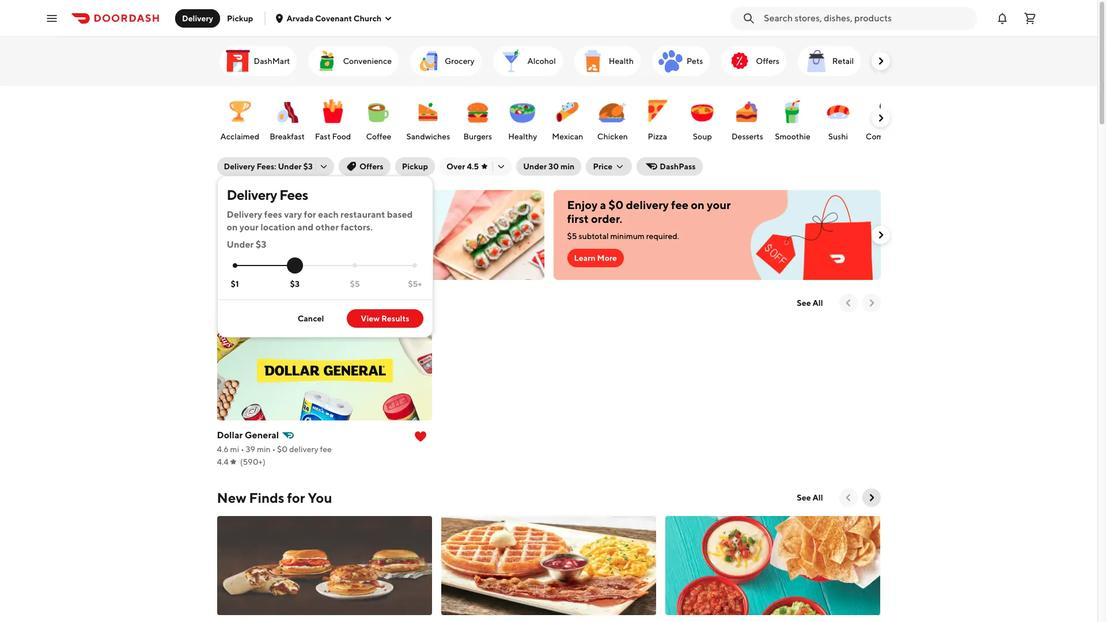 Task type: locate. For each thing, give the bounding box(es) containing it.
your inside enjoy a $0 delivery fee on your first order.
[[707, 198, 731, 211]]

1 horizontal spatial •
[[272, 445, 276, 454]]

1 horizontal spatial first
[[567, 212, 589, 225]]

food for fast food
[[332, 132, 351, 141]]

food
[[332, 132, 351, 141], [898, 132, 917, 141]]

0 horizontal spatial under
[[227, 239, 254, 250]]

1 vertical spatial see all
[[797, 493, 823, 502]]

0 vertical spatial first
[[325, 198, 346, 211]]

orders up the 45
[[297, 218, 320, 227]]

1 horizontal spatial $3
[[290, 279, 300, 288]]

1 vertical spatial first
[[567, 212, 589, 225]]

• right mi
[[241, 445, 244, 454]]

1 horizontal spatial min
[[561, 162, 575, 171]]

dashpass button
[[637, 157, 703, 176]]

1 all from the top
[[813, 298, 823, 308]]

location
[[261, 222, 296, 233]]

mexican
[[552, 132, 583, 141]]

see left previous button of carousel image
[[797, 298, 811, 308]]

1 horizontal spatial offers
[[756, 56, 779, 66]]

orders up code
[[357, 198, 392, 211]]

45
[[298, 229, 308, 239]]

pickup down sandwiches
[[402, 162, 428, 171]]

0 vertical spatial for
[[304, 209, 316, 220]]

0 horizontal spatial offers
[[359, 162, 384, 171]]

1 vertical spatial $3
[[256, 239, 266, 250]]

0 vertical spatial see
[[797, 298, 811, 308]]

1 horizontal spatial food
[[898, 132, 917, 141]]

1 horizontal spatial orders
[[357, 198, 392, 211]]

$3 up fees on the top left of the page
[[303, 162, 313, 171]]

under for under $3
[[227, 239, 254, 250]]

1 vertical spatial see
[[797, 493, 811, 502]]

1 horizontal spatial pickup
[[402, 162, 428, 171]]

see all for saved stores
[[797, 298, 823, 308]]

comfort
[[866, 132, 897, 141]]

see for new finds for you
[[797, 493, 811, 502]]

on inside delivery fees vary for each restaurant based on your location and other factors.
[[227, 222, 238, 233]]

pickup right delivery button
[[227, 14, 253, 23]]

arvada covenant church
[[287, 14, 381, 23]]

0 horizontal spatial orders
[[297, 218, 320, 227]]

under right fees:
[[278, 162, 302, 171]]

under left the 30
[[523, 162, 547, 171]]

• left $​0
[[272, 445, 276, 454]]

0 horizontal spatial $5
[[350, 279, 360, 288]]

delivery for delivery fees: under $3
[[224, 162, 255, 171]]

view results button
[[347, 309, 423, 328]]

0 horizontal spatial on
[[227, 222, 238, 233]]

2 food from the left
[[898, 132, 917, 141]]

pickup button down sandwiches
[[395, 157, 435, 176]]

pickup
[[227, 14, 253, 23], [402, 162, 428, 171]]

$5+
[[408, 279, 422, 288]]

delivery
[[626, 198, 669, 211], [289, 445, 318, 454]]

restaurant
[[341, 209, 385, 220]]

min right 39
[[257, 445, 271, 454]]

fees
[[264, 209, 282, 220]]

health image
[[579, 47, 607, 75]]

40%
[[254, 198, 278, 211]]

over 4.5 button
[[440, 157, 512, 176]]

0 horizontal spatial your
[[240, 222, 259, 233]]

see all link left previous button of carousel icon
[[790, 489, 830, 507]]

0 vertical spatial pickup
[[227, 14, 253, 23]]

0 vertical spatial $3
[[303, 162, 313, 171]]

see all left previous button of carousel image
[[797, 298, 823, 308]]

pickup button
[[220, 9, 260, 27], [395, 157, 435, 176]]

1 vertical spatial see all link
[[790, 489, 830, 507]]

0 vertical spatial see all link
[[790, 294, 830, 312]]

2 horizontal spatial $3
[[303, 162, 313, 171]]

2 horizontal spatial on
[[691, 198, 705, 211]]

1 vertical spatial for
[[286, 229, 296, 239]]

next button of carousel image
[[875, 55, 886, 67], [875, 112, 886, 124], [875, 229, 886, 241], [866, 297, 877, 309]]

all
[[813, 298, 823, 308], [813, 493, 823, 502]]

1 see all link from the top
[[790, 294, 830, 312]]

0 vertical spatial fee
[[671, 198, 689, 211]]

see all left previous button of carousel icon
[[797, 493, 823, 502]]

food right comfort
[[898, 132, 917, 141]]

previous button of carousel image
[[843, 297, 854, 309]]

2 see from the top
[[797, 493, 811, 502]]

fee up required. on the top right
[[671, 198, 689, 211]]

1 horizontal spatial pickup button
[[395, 157, 435, 176]]

food for comfort food
[[898, 132, 917, 141]]

0 horizontal spatial delivery
[[289, 445, 318, 454]]

see all link left previous button of carousel image
[[790, 294, 830, 312]]

min right the 30
[[561, 162, 575, 171]]

for up "and"
[[304, 209, 316, 220]]

30
[[549, 162, 559, 171]]

fast
[[315, 132, 331, 141]]

saved
[[217, 295, 256, 311]]

on down dashpass
[[691, 198, 705, 211]]

health link
[[574, 46, 641, 76]]

1 horizontal spatial delivery
[[626, 198, 669, 211]]

results
[[381, 314, 409, 323]]

see for saved stores
[[797, 298, 811, 308]]

0 horizontal spatial pickup button
[[220, 9, 260, 27]]

enjoy
[[567, 198, 598, 211]]

$3 up stores
[[290, 279, 300, 288]]

healthy
[[508, 132, 537, 141]]

for inside the save up to $10 on orders $15+ with code 40deal, valid for 45 days upon signup
[[286, 229, 296, 239]]

0 horizontal spatial min
[[257, 445, 271, 454]]

soup
[[693, 132, 712, 141]]

for left you
[[287, 490, 305, 506]]

0 vertical spatial all
[[813, 298, 823, 308]]

for left the 45
[[286, 229, 296, 239]]

grocery link
[[410, 46, 481, 76]]

pets image
[[657, 47, 684, 75]]

delivery right $0
[[626, 198, 669, 211]]

orders
[[357, 198, 392, 211], [297, 218, 320, 227]]

delivery right $​0
[[289, 445, 318, 454]]

alcohol image
[[498, 47, 525, 75]]

1 vertical spatial min
[[257, 445, 271, 454]]

retail
[[832, 56, 854, 66]]

on inside enjoy a $0 delivery fee on your first order.
[[691, 198, 705, 211]]

2 horizontal spatial under
[[523, 162, 547, 171]]

get 40% off your first 2 orders
[[231, 198, 392, 211]]

pickup button up dashmart icon
[[220, 9, 260, 27]]

offers down coffee
[[359, 162, 384, 171]]

dashmart link
[[219, 46, 297, 76]]

1 vertical spatial offers
[[359, 162, 384, 171]]

under
[[278, 162, 302, 171], [523, 162, 547, 171], [227, 239, 254, 250]]

1 food from the left
[[332, 132, 351, 141]]

enjoy a $0 delivery fee on your first order.
[[567, 198, 731, 225]]

0 vertical spatial see all
[[797, 298, 823, 308]]

0 vertical spatial orders
[[357, 198, 392, 211]]

to
[[261, 218, 269, 227]]

under inside button
[[523, 162, 547, 171]]

delivery inside button
[[182, 14, 213, 23]]

under for under 30 min
[[523, 162, 547, 171]]

open menu image
[[45, 11, 59, 25]]

new finds for you link
[[217, 489, 332, 507]]

food right "fast"
[[332, 132, 351, 141]]

0 horizontal spatial •
[[241, 445, 244, 454]]

1 vertical spatial fee
[[320, 445, 332, 454]]

offers right offers image at the right
[[756, 56, 779, 66]]

price button
[[586, 157, 632, 176]]

1 vertical spatial all
[[813, 493, 823, 502]]

min
[[561, 162, 575, 171], [257, 445, 271, 454]]

$5 for $5 subtotal minimum required.
[[567, 232, 577, 241]]

$0
[[609, 198, 624, 211]]

0 items, open order cart image
[[1023, 11, 1037, 25]]

1 see all from the top
[[797, 298, 823, 308]]

finds
[[249, 490, 284, 506]]

next button of carousel image
[[866, 492, 877, 504]]

delivery inside delivery fees vary for each restaurant based on your location and other factors.
[[227, 209, 262, 220]]

0 horizontal spatial pickup
[[227, 14, 253, 23]]

2 see all link from the top
[[790, 489, 830, 507]]

$5 for $5
[[350, 279, 360, 288]]

health
[[609, 56, 634, 66]]

$3 down 40deal,
[[256, 239, 266, 250]]

0 vertical spatial $5
[[567, 232, 577, 241]]

0 horizontal spatial food
[[332, 132, 351, 141]]

see all
[[797, 298, 823, 308], [797, 493, 823, 502]]

offers
[[756, 56, 779, 66], [359, 162, 384, 171]]

0 vertical spatial min
[[561, 162, 575, 171]]

mi
[[230, 445, 239, 454]]

delivery for delivery fees vary for each restaurant based on your location and other factors.
[[227, 209, 262, 220]]

and
[[297, 222, 314, 233]]

pizza
[[648, 132, 667, 141]]

delivery fees
[[227, 187, 308, 203]]

first down enjoy
[[567, 212, 589, 225]]

see
[[797, 298, 811, 308], [797, 493, 811, 502]]

$1 stars and over image
[[232, 263, 237, 268]]

subtotal
[[579, 232, 609, 241]]

$5 left subtotal on the top
[[567, 232, 577, 241]]

all left previous button of carousel image
[[813, 298, 823, 308]]

1 vertical spatial pickup
[[402, 162, 428, 171]]

delivery
[[182, 14, 213, 23], [224, 162, 255, 171], [227, 187, 277, 203], [227, 209, 262, 220]]

$5 down $5 stars and over image in the top of the page
[[350, 279, 360, 288]]

on inside the save up to $10 on orders $15+ with code 40deal, valid for 45 days upon signup
[[286, 218, 295, 227]]

off
[[281, 198, 296, 211]]

0 horizontal spatial first
[[325, 198, 346, 211]]

on right $10
[[286, 218, 295, 227]]

0 vertical spatial offers
[[756, 56, 779, 66]]

2 horizontal spatial your
[[707, 198, 731, 211]]

view results
[[361, 314, 409, 323]]

2 all from the top
[[813, 493, 823, 502]]

1 horizontal spatial fee
[[671, 198, 689, 211]]

view
[[361, 314, 380, 323]]

1 vertical spatial $5
[[350, 279, 360, 288]]

chicken
[[597, 132, 628, 141]]

sushi
[[828, 132, 848, 141]]

retail link
[[798, 46, 861, 76]]

acclaimed link
[[218, 92, 262, 145]]

arvada
[[287, 14, 314, 23]]

$3
[[303, 162, 313, 171], [256, 239, 266, 250], [290, 279, 300, 288]]

1 horizontal spatial on
[[286, 218, 295, 227]]

retail image
[[802, 47, 830, 75]]

see all link for saved stores
[[790, 294, 830, 312]]

2 • from the left
[[272, 445, 276, 454]]

all left previous button of carousel icon
[[813, 493, 823, 502]]

for inside delivery fees vary for each restaurant based on your location and other factors.
[[304, 209, 316, 220]]

see left previous button of carousel icon
[[797, 493, 811, 502]]

1 horizontal spatial $5
[[567, 232, 577, 241]]

$5 stars and over image
[[353, 263, 357, 268]]

4.6
[[217, 445, 229, 454]]

0 vertical spatial delivery
[[626, 198, 669, 211]]

fee right $​0
[[320, 445, 332, 454]]

learn
[[574, 254, 596, 263]]

under down 40deal,
[[227, 239, 254, 250]]

•
[[241, 445, 244, 454], [272, 445, 276, 454]]

fee
[[671, 198, 689, 211], [320, 445, 332, 454]]

see all link for new finds for you
[[790, 489, 830, 507]]

1 see from the top
[[797, 298, 811, 308]]

0 vertical spatial pickup button
[[220, 9, 260, 27]]

1 vertical spatial orders
[[297, 218, 320, 227]]

your
[[298, 198, 322, 211], [707, 198, 731, 211], [240, 222, 259, 233]]

on up under $3
[[227, 222, 238, 233]]

1 vertical spatial delivery
[[289, 445, 318, 454]]

2 see all from the top
[[797, 493, 823, 502]]

first left 2
[[325, 198, 346, 211]]



Task type: describe. For each thing, give the bounding box(es) containing it.
delivery fees: under $3
[[224, 162, 313, 171]]

(590+)
[[240, 457, 265, 467]]

Store search: begin typing to search for stores available on DoorDash text field
[[764, 12, 970, 24]]

get
[[231, 198, 251, 211]]

offers inside button
[[359, 162, 384, 171]]

grocery image
[[415, 47, 442, 75]]

0 horizontal spatial fee
[[320, 445, 332, 454]]

min inside button
[[561, 162, 575, 171]]

comfort food
[[866, 132, 917, 141]]

dollar general
[[217, 430, 279, 441]]

up
[[250, 218, 260, 227]]

required.
[[646, 232, 679, 241]]

offers link
[[722, 46, 786, 76]]

upon
[[328, 229, 347, 239]]

1 horizontal spatial your
[[298, 198, 322, 211]]

your inside delivery fees vary for each restaurant based on your location and other factors.
[[240, 222, 259, 233]]

dollar
[[217, 430, 243, 441]]

a
[[600, 198, 606, 211]]

first inside enjoy a $0 delivery fee on your first order.
[[567, 212, 589, 225]]

1 vertical spatial pickup button
[[395, 157, 435, 176]]

code
[[358, 218, 376, 227]]

other
[[315, 222, 339, 233]]

orders inside the save up to $10 on orders $15+ with code 40deal, valid for 45 days upon signup
[[297, 218, 320, 227]]

you
[[308, 490, 332, 506]]

smoothie
[[775, 132, 811, 141]]

learn more button
[[567, 249, 624, 267]]

4.6 mi • 39 min • $​0 delivery fee
[[217, 445, 332, 454]]

click to remove this store from your saved list image
[[414, 430, 427, 444]]

offers button
[[339, 157, 390, 176]]

new finds for you
[[217, 490, 332, 506]]

4.5
[[467, 162, 479, 171]]

1 horizontal spatial under
[[278, 162, 302, 171]]

save up to $10 on orders $15+ with code 40deal, valid for 45 days upon signup
[[231, 218, 376, 239]]

over 4.5
[[447, 162, 479, 171]]

fees:
[[257, 162, 276, 171]]

1 • from the left
[[241, 445, 244, 454]]

vary
[[284, 209, 302, 220]]

39
[[246, 445, 255, 454]]

all for new finds for you
[[813, 493, 823, 502]]

arvada covenant church button
[[275, 14, 393, 23]]

minimum
[[610, 232, 645, 241]]

alcohol
[[527, 56, 556, 66]]

based
[[387, 209, 413, 220]]

pets link
[[652, 46, 710, 76]]

2 vertical spatial for
[[287, 490, 305, 506]]

learn more
[[574, 254, 617, 263]]

40deal,
[[231, 229, 265, 239]]

0 horizontal spatial $3
[[256, 239, 266, 250]]

delivery inside enjoy a $0 delivery fee on your first order.
[[626, 198, 669, 211]]

pets
[[687, 56, 703, 66]]

dashmart image
[[224, 47, 251, 75]]

church
[[354, 14, 381, 23]]

burgers
[[464, 132, 492, 141]]

convenience link
[[308, 46, 399, 76]]

offers image
[[726, 47, 754, 75]]

alcohol link
[[493, 46, 563, 76]]

grocery
[[445, 56, 474, 66]]

2
[[348, 198, 355, 211]]

saved stores link
[[217, 294, 299, 312]]

desserts
[[732, 132, 763, 141]]

dashmart
[[254, 56, 290, 66]]

price
[[593, 162, 613, 171]]

fee inside enjoy a $0 delivery fee on your first order.
[[671, 198, 689, 211]]

delivery for delivery fees
[[227, 187, 277, 203]]

days
[[309, 229, 326, 239]]

under $3
[[227, 239, 266, 250]]

2 vertical spatial $3
[[290, 279, 300, 288]]

acclaimed
[[220, 132, 259, 141]]

see all for new finds for you
[[797, 493, 823, 502]]

signup
[[348, 229, 373, 239]]

delivery button
[[175, 9, 220, 27]]

$5+ stars and over image
[[413, 263, 417, 268]]

each
[[318, 209, 339, 220]]

factors.
[[341, 222, 373, 233]]

notification bell image
[[996, 11, 1009, 25]]

new
[[217, 490, 246, 506]]

cancel button
[[284, 309, 338, 328]]

coffee
[[366, 132, 391, 141]]

catering image
[[877, 47, 905, 75]]

$5 subtotal minimum required.
[[567, 232, 679, 241]]

breakfast
[[270, 132, 305, 141]]

$10
[[270, 218, 284, 227]]

delivery for delivery
[[182, 14, 213, 23]]

sandwiches
[[406, 132, 450, 141]]

order.
[[591, 212, 622, 225]]

fees
[[279, 187, 308, 203]]

save
[[231, 218, 248, 227]]

$1
[[231, 279, 239, 288]]

fast food
[[315, 132, 351, 141]]

covenant
[[315, 14, 352, 23]]

$15+
[[321, 218, 339, 227]]

convenience
[[343, 56, 392, 66]]

$​0
[[277, 445, 288, 454]]

under 30 min button
[[516, 157, 582, 176]]

over
[[447, 162, 465, 171]]

delivery fees vary for each restaurant based on your location and other factors.
[[227, 209, 413, 233]]

valid
[[267, 229, 284, 239]]

previous button of carousel image
[[843, 492, 854, 504]]

convenience image
[[313, 47, 341, 75]]

all for saved stores
[[813, 298, 823, 308]]

more
[[597, 254, 617, 263]]

under 30 min
[[523, 162, 575, 171]]

4.4
[[217, 457, 229, 467]]

general
[[245, 430, 279, 441]]

cancel
[[298, 314, 324, 323]]



Task type: vqa. For each thing, say whether or not it's contained in the screenshot.
rightmost your
yes



